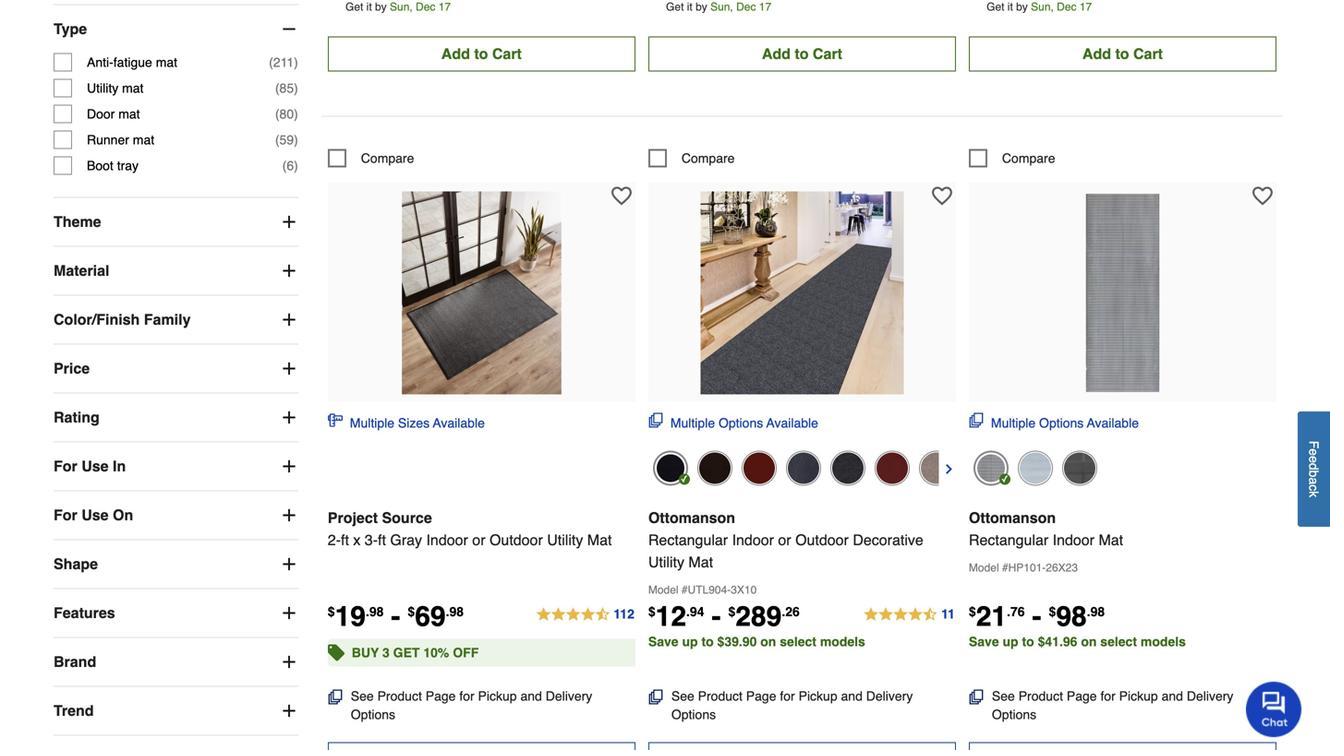 Task type: describe. For each thing, give the bounding box(es) containing it.
4.5 stars image for 289
[[863, 604, 956, 627]]

d
[[1307, 463, 1321, 471]]

3 product from the left
[[1019, 689, 1063, 704]]

2 see from the left
[[671, 689, 694, 704]]

black image
[[1062, 451, 1097, 486]]

multiple options available for ottomanson rectangular indoor mat image
[[991, 416, 1139, 431]]

1 cart from the left
[[492, 45, 522, 62]]

ottomanson rectangular indoor mat
[[969, 510, 1123, 549]]

outdoor inside ottomanson rectangular indoor or outdoor decorative utility mat
[[795, 532, 849, 549]]

rectangular for rectangular indoor or outdoor decorative utility mat
[[648, 532, 728, 549]]

( 59 )
[[275, 133, 298, 147]]

multiple sizes available
[[350, 416, 485, 431]]

outdoor inside project source 2-ft x 3-ft gray indoor or outdoor utility mat
[[490, 532, 543, 549]]

runner mat
[[87, 133, 154, 147]]

or inside ottomanson rectangular indoor or outdoor decorative utility mat
[[778, 532, 791, 549]]

3x10
[[731, 584, 757, 597]]

buy 3 get 10% off
[[352, 646, 479, 661]]

2 add to cart button from the left
[[648, 36, 956, 71]]

19
[[335, 601, 366, 633]]

1 17 from the left
[[438, 0, 451, 13]]

$41.96
[[1038, 635, 1077, 650]]

for use on button
[[54, 492, 298, 540]]

1 heart outline image from the left
[[611, 186, 632, 206]]

1 $ from the left
[[328, 605, 335, 620]]

98
[[1056, 601, 1087, 633]]

$39.90
[[717, 635, 757, 650]]

shape button
[[54, 541, 298, 589]]

source
[[382, 510, 432, 527]]

4.5 stars image for 69
[[535, 604, 635, 627]]

get
[[393, 646, 420, 661]]

mat inside ottomanson rectangular indoor or outdoor decorative utility mat
[[689, 554, 713, 571]]

clear image
[[1018, 451, 1053, 486]]

1 add to cart from the left
[[441, 45, 522, 62]]

- for 289
[[712, 601, 721, 633]]

plus image for for use in
[[280, 458, 298, 476]]

multiple sizes available link
[[328, 413, 485, 433]]

( for 6
[[282, 158, 287, 173]]

2 dec from the left
[[736, 0, 756, 13]]

plus image for price
[[280, 360, 298, 378]]

model # hp101-26x23
[[969, 562, 1078, 575]]

2 product from the left
[[698, 689, 743, 704]]

utl904-
[[688, 584, 731, 597]]

2 ft from the left
[[378, 532, 386, 549]]

1 .98 from the left
[[366, 605, 384, 620]]

1 product from the left
[[377, 689, 422, 704]]

plus image for trend
[[280, 703, 298, 721]]

11
[[941, 607, 955, 622]]

multiple for multiple sizes available 'link'
[[350, 416, 394, 431]]

2 see product page for pickup and delivery options from the left
[[671, 689, 913, 723]]

3
[[382, 646, 390, 661]]

theme button
[[54, 198, 298, 246]]

2 and from the left
[[841, 689, 863, 704]]

5014386899 element
[[969, 149, 1055, 168]]

door
[[87, 107, 115, 122]]

3 pickup from the left
[[1119, 689, 1158, 704]]

color/finish
[[54, 311, 140, 328]]

project
[[328, 510, 378, 527]]

.76
[[1007, 605, 1025, 620]]

plus image for shape
[[280, 556, 298, 574]]

runner
[[87, 133, 129, 147]]

rating
[[54, 409, 100, 426]]

1 see from the left
[[351, 689, 374, 704]]

red image
[[875, 451, 910, 486]]

2 e from the top
[[1307, 456, 1321, 463]]

mat for utility mat
[[122, 81, 144, 96]]

for use on
[[54, 507, 133, 524]]

brand button
[[54, 639, 298, 687]]

clear - no grip image
[[973, 451, 1009, 486]]

2 cart from the left
[[813, 45, 842, 62]]

fatigue
[[113, 55, 152, 70]]

use for in
[[81, 458, 109, 475]]

project source 2-ft x 3-ft gray indoor or outdoor utility mat image
[[380, 192, 583, 395]]

) for ( 80 )
[[294, 107, 298, 122]]

off
[[453, 646, 479, 661]]

1 add from the left
[[441, 45, 470, 62]]

anti-fatigue mat
[[87, 55, 177, 70]]

5 $ from the left
[[969, 605, 976, 620]]

1 for from the left
[[459, 689, 474, 704]]

12
[[655, 601, 686, 633]]

5013719977 element
[[648, 149, 735, 168]]

$ 19 .98 - $ 69 .98
[[328, 601, 464, 633]]

ottomanson rectangular indoor mat image
[[1021, 192, 1224, 395]]

color/finish family button
[[54, 296, 298, 344]]

color/finish family
[[54, 311, 191, 328]]

compare for 5013719977 element
[[682, 151, 735, 166]]

2 for from the left
[[780, 689, 795, 704]]

1 pickup from the left
[[478, 689, 517, 704]]

hp101-
[[1008, 562, 1046, 575]]

289
[[736, 601, 782, 633]]

features button
[[54, 590, 298, 638]]

.98 for 21
[[1087, 605, 1105, 620]]

) for ( 85 )
[[294, 81, 298, 96]]

.94
[[686, 605, 704, 620]]

$19.98-$69.98 element
[[328, 601, 464, 633]]

ottomanson for ottomanson rectangular indoor mat
[[969, 510, 1056, 527]]

mat for door mat
[[118, 107, 140, 122]]

multiple for multiple options available link related to ottomanson rectangular indoor or outdoor decorative utility mat image
[[670, 416, 715, 431]]

ottomanson for ottomanson rectangular indoor or outdoor decorative utility mat
[[648, 510, 735, 527]]

6 $ from the left
[[1049, 605, 1056, 620]]

ottomanson rectangular indoor or outdoor decorative utility mat
[[648, 510, 923, 571]]

mat inside ottomanson rectangular indoor mat
[[1099, 532, 1123, 549]]

ottomanson rectangular indoor or outdoor decorative utility mat image
[[701, 192, 904, 395]]

1 and from the left
[[520, 689, 542, 704]]

6
[[287, 158, 294, 173]]

black 804 image
[[653, 451, 688, 486]]

b
[[1307, 471, 1321, 478]]

( 211 )
[[269, 55, 298, 70]]

3 delivery from the left
[[1187, 689, 1233, 704]]

211
[[273, 55, 294, 70]]

2 17 from the left
[[759, 0, 771, 13]]

1 get from the left
[[345, 0, 363, 13]]

boot
[[87, 158, 113, 173]]

features
[[54, 605, 115, 622]]

3-
[[365, 532, 378, 549]]

plus image for color/finish family
[[280, 311, 298, 329]]

1 page from the left
[[426, 689, 456, 704]]

gray 803 image
[[786, 451, 821, 486]]

heart outline image
[[1252, 186, 1273, 206]]

$21.76-$98.98 element
[[969, 601, 1105, 633]]

3 add to cart from the left
[[1082, 45, 1163, 62]]

1 it from the left
[[366, 0, 372, 13]]

10%
[[423, 646, 449, 661]]

3 see product page for pickup and delivery options from the left
[[992, 689, 1233, 723]]

shape
[[54, 556, 98, 573]]

mat inside project source 2-ft x 3-ft gray indoor or outdoor utility mat
[[587, 532, 612, 549]]

( 6 )
[[282, 158, 298, 173]]

decorative
[[853, 532, 923, 549]]

2 get it by sun, dec 17 from the left
[[666, 0, 771, 13]]

1 see product page for pickup and delivery options from the left
[[351, 689, 592, 723]]

3 cart from the left
[[1133, 45, 1163, 62]]

model # utl904-3x10
[[648, 584, 757, 597]]

2 get from the left
[[666, 0, 684, 13]]

a
[[1307, 478, 1321, 485]]

models for save up to $39.90 on select models
[[820, 635, 865, 650]]

select for $39.90
[[780, 635, 816, 650]]

1 delivery from the left
[[546, 689, 592, 704]]

21
[[976, 601, 1007, 633]]

on for $39.90
[[760, 635, 776, 650]]

in
[[113, 458, 126, 475]]

utility inside ottomanson rectangular indoor or outdoor decorative utility mat
[[648, 554, 684, 571]]

type
[[54, 20, 87, 37]]

project source 2-ft x 3-ft gray indoor or outdoor utility mat
[[328, 510, 612, 549]]

family
[[144, 311, 191, 328]]

2 add from the left
[[762, 45, 791, 62]]

.26
[[782, 605, 800, 620]]

11 button
[[863, 604, 956, 627]]

for use in
[[54, 458, 126, 475]]

2 add to cart from the left
[[762, 45, 842, 62]]

trend
[[54, 703, 94, 720]]

3 see from the left
[[992, 689, 1015, 704]]

save up to $39.90 on select models
[[648, 635, 865, 650]]

rectangular for rectangular indoor mat
[[969, 532, 1049, 549]]

2 sun, from the left
[[710, 0, 733, 13]]

gray
[[390, 532, 422, 549]]

price button
[[54, 345, 298, 393]]

k
[[1307, 491, 1321, 498]]

sizes
[[398, 416, 430, 431]]

3 by from the left
[[1016, 0, 1028, 13]]

tray
[[117, 158, 139, 173]]

80
[[279, 107, 294, 122]]

available for multiple sizes available 'link'
[[433, 416, 485, 431]]

( 85 )
[[275, 81, 298, 96]]

x
[[353, 532, 361, 549]]

models for save up to $41.96 on select models
[[1141, 635, 1186, 650]]

2 heart outline image from the left
[[932, 186, 952, 206]]

save for save up to $39.90 on select models
[[648, 635, 679, 650]]

) for ( 59 )
[[294, 133, 298, 147]]

2 it from the left
[[687, 0, 693, 13]]

plus image for brand
[[280, 654, 298, 672]]

2 $ from the left
[[408, 605, 415, 620]]



Task type: vqa. For each thing, say whether or not it's contained in the screenshot.
the left moderate scratch resistance
no



Task type: locate. For each thing, give the bounding box(es) containing it.
plus image inside rating button
[[280, 409, 298, 427]]

1 plus image from the top
[[280, 213, 298, 231]]

1 horizontal spatial see
[[671, 689, 694, 704]]

3 17 from the left
[[1080, 0, 1092, 13]]

0 horizontal spatial save
[[648, 635, 679, 650]]

pickup down the save up to $41.96 on select models
[[1119, 689, 1158, 704]]

buy
[[352, 646, 379, 661]]

f e e d b a c k button
[[1298, 412, 1330, 527]]

- right the .76
[[1032, 601, 1041, 633]]

see product page for pickup and delivery options
[[351, 689, 592, 723], [671, 689, 913, 723], [992, 689, 1233, 723]]

0 horizontal spatial pickup
[[478, 689, 517, 704]]

compare inside 5014386899 element
[[1002, 151, 1055, 166]]

for down the save up to $41.96 on select models
[[1101, 689, 1116, 704]]

2 on from the left
[[1081, 635, 1097, 650]]

2 - from the left
[[712, 601, 721, 633]]

2 horizontal spatial 17
[[1080, 0, 1092, 13]]

1 horizontal spatial delivery
[[866, 689, 913, 704]]

available up gray 803 icon
[[766, 416, 818, 431]]

4.5 stars image containing 112
[[535, 604, 635, 627]]

or up .26
[[778, 532, 791, 549]]

) up ( 80 )
[[294, 81, 298, 96]]

boot tray
[[87, 158, 139, 173]]

4.5 stars image containing 11
[[863, 604, 956, 627]]

utility up '112' button
[[547, 532, 583, 549]]

compare inside 5013719977 element
[[682, 151, 735, 166]]

2 horizontal spatial multiple
[[991, 416, 1036, 431]]

f e e d b a c k
[[1307, 441, 1321, 498]]

plus image for features
[[280, 605, 298, 623]]

multiple options available link for ottomanson rectangular indoor mat image
[[969, 413, 1139, 433]]

3 for from the left
[[1101, 689, 1116, 704]]

multiple options available link up brown 808 'icon'
[[648, 413, 818, 433]]

2 horizontal spatial compare
[[1002, 151, 1055, 166]]

1 horizontal spatial outdoor
[[795, 532, 849, 549]]

4 plus image from the top
[[280, 605, 298, 623]]

1 horizontal spatial dec
[[736, 0, 756, 13]]

1 horizontal spatial up
[[1003, 635, 1018, 650]]

(
[[269, 55, 273, 70], [275, 81, 279, 96], [275, 107, 279, 122], [275, 133, 279, 147], [282, 158, 287, 173]]

2 .98 from the left
[[446, 605, 464, 620]]

see product page for pickup and delivery options down save up to $39.90 on select models
[[671, 689, 913, 723]]

2 up from the left
[[1003, 635, 1018, 650]]

black image
[[830, 451, 865, 486]]

0 horizontal spatial 17
[[438, 0, 451, 13]]

1 outdoor from the left
[[490, 532, 543, 549]]

rectangular inside ottomanson rectangular indoor or outdoor decorative utility mat
[[648, 532, 728, 549]]

0 vertical spatial use
[[81, 458, 109, 475]]

85
[[279, 81, 294, 96]]

4.5 stars image left 12
[[535, 604, 635, 627]]

2 horizontal spatial by
[[1016, 0, 1028, 13]]

2 for from the top
[[54, 507, 77, 524]]

model left hp101-
[[969, 562, 999, 575]]

1 horizontal spatial select
[[1100, 635, 1137, 650]]

2 horizontal spatial dec
[[1057, 0, 1077, 13]]

0 vertical spatial utility
[[87, 81, 118, 96]]

multiple up brown 808 'icon'
[[670, 416, 715, 431]]

) down ( 85 )
[[294, 107, 298, 122]]

0 horizontal spatial indoor
[[426, 532, 468, 549]]

0 horizontal spatial see
[[351, 689, 374, 704]]

pickup
[[478, 689, 517, 704], [799, 689, 837, 704], [1119, 689, 1158, 704]]

( 80 )
[[275, 107, 298, 122]]

plus image
[[280, 262, 298, 280], [280, 458, 298, 476], [280, 507, 298, 525], [280, 605, 298, 623]]

mat for runner mat
[[133, 133, 154, 147]]

2 plus image from the top
[[280, 458, 298, 476]]

$ 21 .76 - $ 98 .98
[[969, 601, 1105, 633]]

use left in
[[81, 458, 109, 475]]

2 rectangular from the left
[[969, 532, 1049, 549]]

indoor inside ottomanson rectangular indoor or outdoor decorative utility mat
[[732, 532, 774, 549]]

1 horizontal spatial product
[[698, 689, 743, 704]]

2 select from the left
[[1100, 635, 1137, 650]]

e
[[1307, 449, 1321, 456], [1307, 456, 1321, 463]]

1 horizontal spatial compare
[[682, 151, 735, 166]]

available inside 'link'
[[433, 416, 485, 431]]

1 vertical spatial model
[[648, 584, 678, 597]]

# up .94
[[682, 584, 688, 597]]

# up the .76
[[1002, 562, 1008, 575]]

ft left x
[[341, 532, 349, 549]]

compare inside the 5013201881 element
[[361, 151, 414, 166]]

ft left gray
[[378, 532, 386, 549]]

( for 80
[[275, 107, 279, 122]]

0 horizontal spatial get
[[345, 0, 363, 13]]

4.5 stars image down decorative
[[863, 604, 956, 627]]

3 get from the left
[[987, 0, 1004, 13]]

3 and from the left
[[1162, 689, 1183, 704]]

see
[[351, 689, 374, 704], [671, 689, 694, 704], [992, 689, 1015, 704]]

1 compare from the left
[[361, 151, 414, 166]]

save down 12
[[648, 635, 679, 650]]

mat right fatigue at the top left
[[156, 55, 177, 70]]

plus image for for use on
[[280, 507, 298, 525]]

1 multiple from the left
[[350, 416, 394, 431]]

0 horizontal spatial rectangular
[[648, 532, 728, 549]]

multiple options available for ottomanson rectangular indoor or outdoor decorative utility mat image
[[670, 416, 818, 431]]

#
[[1002, 562, 1008, 575], [682, 584, 688, 597]]

1 horizontal spatial available
[[766, 416, 818, 431]]

$ up buy 3 get 10% off
[[408, 605, 415, 620]]

model up 12
[[648, 584, 678, 597]]

page down save up to $39.90 on select models
[[746, 689, 776, 704]]

pickup down off
[[478, 689, 517, 704]]

up
[[682, 635, 698, 650], [1003, 635, 1018, 650]]

1 horizontal spatial pickup
[[799, 689, 837, 704]]

use
[[81, 458, 109, 475], [81, 507, 109, 524]]

3 $ from the left
[[648, 605, 655, 620]]

1 ) from the top
[[294, 55, 298, 70]]

rectangular up model # hp101-26x23
[[969, 532, 1049, 549]]

2 horizontal spatial cart
[[1133, 45, 1163, 62]]

1 use from the top
[[81, 458, 109, 475]]

for down save up to $39.90 on select models
[[780, 689, 795, 704]]

$ down 3x10
[[728, 605, 736, 620]]

plus image inside shape button
[[280, 556, 298, 574]]

1 vertical spatial use
[[81, 507, 109, 524]]

0 horizontal spatial compare
[[361, 151, 414, 166]]

2 multiple from the left
[[670, 416, 715, 431]]

see product page for pickup and delivery options down off
[[351, 689, 592, 723]]

2-
[[328, 532, 341, 549]]

1 horizontal spatial heart outline image
[[932, 186, 952, 206]]

1 dec from the left
[[416, 0, 435, 13]]

- for 98
[[1032, 601, 1041, 633]]

1 plus image from the top
[[280, 262, 298, 280]]

2 horizontal spatial add to cart
[[1082, 45, 1163, 62]]

.98 up buy
[[366, 605, 384, 620]]

multiple options available link
[[648, 413, 818, 433], [969, 413, 1139, 433]]

or
[[472, 532, 485, 549], [778, 532, 791, 549]]

0 horizontal spatial select
[[780, 635, 816, 650]]

1 horizontal spatial .98
[[446, 605, 464, 620]]

sun,
[[390, 0, 413, 13], [710, 0, 733, 13], [1031, 0, 1054, 13]]

1 horizontal spatial and
[[841, 689, 863, 704]]

ottomanson inside ottomanson rectangular indoor or outdoor decorative utility mat
[[648, 510, 735, 527]]

1 horizontal spatial models
[[1141, 635, 1186, 650]]

for use in button
[[54, 443, 298, 491]]

2 indoor from the left
[[732, 532, 774, 549]]

for up shape
[[54, 507, 77, 524]]

rectangular
[[648, 532, 728, 549], [969, 532, 1049, 549]]

1 horizontal spatial cart
[[813, 45, 842, 62]]

up down the .76
[[1003, 635, 1018, 650]]

1 ft from the left
[[341, 532, 349, 549]]

- for 69
[[391, 601, 400, 633]]

rectangular up model # utl904-3x10
[[648, 532, 728, 549]]

1 or from the left
[[472, 532, 485, 549]]

2 horizontal spatial for
[[1101, 689, 1116, 704]]

product down $41.96
[[1019, 689, 1063, 704]]

plus image inside features button
[[280, 605, 298, 623]]

add
[[441, 45, 470, 62], [762, 45, 791, 62], [1082, 45, 1111, 62]]

) for ( 211 )
[[294, 55, 298, 70]]

indoor inside project source 2-ft x 3-ft gray indoor or outdoor utility mat
[[426, 532, 468, 549]]

material
[[54, 262, 109, 279]]

pickup down save up to $39.90 on select models
[[799, 689, 837, 704]]

0 horizontal spatial delivery
[[546, 689, 592, 704]]

2 models from the left
[[1141, 635, 1186, 650]]

mat
[[156, 55, 177, 70], [122, 81, 144, 96], [118, 107, 140, 122], [133, 133, 154, 147]]

1 sun, from the left
[[390, 0, 413, 13]]

112 button
[[535, 604, 635, 627]]

1 horizontal spatial on
[[1081, 635, 1097, 650]]

rating button
[[54, 394, 298, 442]]

3 available from the left
[[1087, 416, 1139, 431]]

1 horizontal spatial add to cart button
[[648, 36, 956, 71]]

( for 59
[[275, 133, 279, 147]]

mat up the tray
[[133, 133, 154, 147]]

1 - from the left
[[391, 601, 400, 633]]

up for $39.90
[[682, 635, 698, 650]]

product down 'get'
[[377, 689, 422, 704]]

on
[[113, 507, 133, 524]]

see product page for pickup and delivery options down the save up to $41.96 on select models
[[992, 689, 1233, 723]]

plus image for material
[[280, 262, 298, 280]]

plus image for rating
[[280, 409, 298, 427]]

4 $ from the left
[[728, 605, 736, 620]]

$ right the 112
[[648, 605, 655, 620]]

0 horizontal spatial ft
[[341, 532, 349, 549]]

for
[[54, 458, 77, 475], [54, 507, 77, 524]]

delivery down 11 button
[[866, 689, 913, 704]]

indoor up 26x23
[[1053, 532, 1095, 549]]

see down buy
[[351, 689, 374, 704]]

for down "rating"
[[54, 458, 77, 475]]

- left 69
[[391, 601, 400, 633]]

2 horizontal spatial available
[[1087, 416, 1139, 431]]

( for 85
[[275, 81, 279, 96]]

0 horizontal spatial add
[[441, 45, 470, 62]]

) for ( 6 )
[[294, 158, 298, 173]]

2 horizontal spatial see product page for pickup and delivery options
[[992, 689, 1233, 723]]

indoor up 3x10
[[732, 532, 774, 549]]

.98 inside $ 21 .76 - $ 98 .98
[[1087, 605, 1105, 620]]

0 vertical spatial model
[[969, 562, 999, 575]]

minus image
[[280, 20, 298, 38]]

ottomanson down black 804 image
[[648, 510, 735, 527]]

2 compare from the left
[[682, 151, 735, 166]]

2 horizontal spatial product
[[1019, 689, 1063, 704]]

0 horizontal spatial for
[[459, 689, 474, 704]]

.98 up off
[[446, 605, 464, 620]]

2 page from the left
[[746, 689, 776, 704]]

beige image
[[919, 451, 954, 486]]

0 horizontal spatial add to cart
[[441, 45, 522, 62]]

type button
[[54, 5, 298, 53]]

compare for 5014386899 element
[[1002, 151, 1055, 166]]

0 horizontal spatial see product page for pickup and delivery options
[[351, 689, 592, 723]]

1 save from the left
[[648, 635, 679, 650]]

( for 211
[[269, 55, 273, 70]]

2 vertical spatial utility
[[648, 554, 684, 571]]

dec
[[416, 0, 435, 13], [736, 0, 756, 13], [1057, 0, 1077, 13]]

3 add from the left
[[1082, 45, 1111, 62]]

multiple options available link for ottomanson rectangular indoor or outdoor decorative utility mat image
[[648, 413, 818, 433]]

on for $41.96
[[1081, 635, 1097, 650]]

save down the 21
[[969, 635, 999, 650]]

plus image inside the price button
[[280, 360, 298, 378]]

1 multiple options available from the left
[[670, 416, 818, 431]]

1 vertical spatial for
[[54, 507, 77, 524]]

red 800 image
[[742, 451, 777, 486]]

0 horizontal spatial or
[[472, 532, 485, 549]]

$ up tag filled image
[[328, 605, 335, 620]]

available
[[433, 416, 485, 431], [766, 416, 818, 431], [1087, 416, 1139, 431]]

3 page from the left
[[1067, 689, 1097, 704]]

0 horizontal spatial on
[[760, 635, 776, 650]]

multiple options available up 'red 800' image
[[670, 416, 818, 431]]

available right sizes
[[433, 416, 485, 431]]

1 horizontal spatial get
[[666, 0, 684, 13]]

2 ) from the top
[[294, 81, 298, 96]]

2 use from the top
[[81, 507, 109, 524]]

tag filled image
[[328, 640, 344, 666]]

0 horizontal spatial outdoor
[[490, 532, 543, 549]]

0 horizontal spatial model
[[648, 584, 678, 597]]

2 horizontal spatial add to cart button
[[969, 36, 1277, 71]]

ottomanson inside ottomanson rectangular indoor mat
[[969, 510, 1056, 527]]

multiple options available up black image on the bottom right of the page
[[991, 416, 1139, 431]]

see down 12
[[671, 689, 694, 704]]

utility inside project source 2-ft x 3-ft gray indoor or outdoor utility mat
[[547, 532, 583, 549]]

mat down fatigue at the top left
[[122, 81, 144, 96]]

3 dec from the left
[[1057, 0, 1077, 13]]

1 4.5 stars image from the left
[[535, 604, 635, 627]]

0 horizontal spatial multiple
[[350, 416, 394, 431]]

1 horizontal spatial model
[[969, 562, 999, 575]]

1 e from the top
[[1307, 449, 1321, 456]]

59
[[279, 133, 294, 147]]

0 vertical spatial for
[[54, 458, 77, 475]]

2 plus image from the top
[[280, 311, 298, 329]]

mat
[[587, 532, 612, 549], [1099, 532, 1123, 549], [689, 554, 713, 571]]

brown 808 image
[[697, 451, 732, 486]]

available for multiple options available link related to ottomanson rectangular indoor or outdoor decorative utility mat image
[[766, 416, 818, 431]]

or right gray
[[472, 532, 485, 549]]

3 ) from the top
[[294, 107, 298, 122]]

for down off
[[459, 689, 474, 704]]

f
[[1307, 441, 1321, 449]]

2 horizontal spatial add
[[1082, 45, 1111, 62]]

available for ottomanson rectangular indoor mat image multiple options available link
[[1087, 416, 1139, 431]]

2 horizontal spatial it
[[1008, 0, 1013, 13]]

1 horizontal spatial or
[[778, 532, 791, 549]]

1 horizontal spatial ottomanson
[[969, 510, 1056, 527]]

compare
[[361, 151, 414, 166], [682, 151, 735, 166], [1002, 151, 1055, 166]]

c
[[1307, 485, 1321, 491]]

plus image inside for use in button
[[280, 458, 298, 476]]

1 horizontal spatial utility
[[547, 532, 583, 549]]

2 by from the left
[[696, 0, 707, 13]]

3 add to cart button from the left
[[969, 36, 1277, 71]]

heart outline image
[[611, 186, 632, 206], [932, 186, 952, 206]]

brand
[[54, 654, 96, 671]]

outdoor
[[490, 532, 543, 549], [795, 532, 849, 549]]

2 horizontal spatial mat
[[1099, 532, 1123, 549]]

on down 98
[[1081, 635, 1097, 650]]

e up d
[[1307, 449, 1321, 456]]

indoor inside ottomanson rectangular indoor mat
[[1053, 532, 1095, 549]]

0 horizontal spatial product
[[377, 689, 422, 704]]

product down $39.90
[[698, 689, 743, 704]]

trend button
[[54, 688, 298, 736]]

indoor
[[426, 532, 468, 549], [732, 532, 774, 549], [1053, 532, 1095, 549]]

for for for use in
[[54, 458, 77, 475]]

1 horizontal spatial indoor
[[732, 532, 774, 549]]

2 pickup from the left
[[799, 689, 837, 704]]

utility up door
[[87, 81, 118, 96]]

0 horizontal spatial up
[[682, 635, 698, 650]]

2 save from the left
[[969, 635, 999, 650]]

2 horizontal spatial get
[[987, 0, 1004, 13]]

1 horizontal spatial 17
[[759, 0, 771, 13]]

.98 up the save up to $41.96 on select models
[[1087, 605, 1105, 620]]

plus image
[[280, 213, 298, 231], [280, 311, 298, 329], [280, 360, 298, 378], [280, 409, 298, 427], [280, 556, 298, 574], [280, 654, 298, 672], [280, 703, 298, 721]]

) down ( 59 )
[[294, 158, 298, 173]]

cart
[[492, 45, 522, 62], [813, 45, 842, 62], [1133, 45, 1163, 62]]

1 add to cart button from the left
[[328, 36, 635, 71]]

multiple for ottomanson rectangular indoor mat image multiple options available link
[[991, 416, 1036, 431]]

see down the 21
[[992, 689, 1015, 704]]

3 get it by sun, dec 17 from the left
[[987, 0, 1092, 13]]

for for for use on
[[54, 507, 77, 524]]

plus image inside "trend" button
[[280, 703, 298, 721]]

chat invite button image
[[1246, 682, 1302, 738]]

- right .94
[[712, 601, 721, 633]]

3 it from the left
[[1008, 0, 1013, 13]]

delivery down '112' button
[[546, 689, 592, 704]]

1 for from the top
[[54, 458, 77, 475]]

on
[[760, 635, 776, 650], [1081, 635, 1097, 650]]

4.5 stars image
[[535, 604, 635, 627], [863, 604, 956, 627]]

7 plus image from the top
[[280, 703, 298, 721]]

# for ottomanson rectangular indoor or outdoor decorative utility mat
[[682, 584, 688, 597]]

it
[[366, 0, 372, 13], [687, 0, 693, 13], [1008, 0, 1013, 13]]

2 horizontal spatial sun,
[[1031, 0, 1054, 13]]

or inside project source 2-ft x 3-ft gray indoor or outdoor utility mat
[[472, 532, 485, 549]]

0 horizontal spatial sun,
[[390, 0, 413, 13]]

0 horizontal spatial cart
[[492, 45, 522, 62]]

3 indoor from the left
[[1053, 532, 1095, 549]]

1 indoor from the left
[[426, 532, 468, 549]]

page down the save up to $41.96 on select models
[[1067, 689, 1097, 704]]

1 up from the left
[[682, 635, 698, 650]]

1 get it by sun, dec 17 from the left
[[345, 0, 451, 13]]

utility mat
[[87, 81, 144, 96]]

plus image inside theme button
[[280, 213, 298, 231]]

multiple options available
[[670, 416, 818, 431], [991, 416, 1139, 431]]

ft
[[341, 532, 349, 549], [378, 532, 386, 549]]

1 ottomanson from the left
[[648, 510, 735, 527]]

page down 10%
[[426, 689, 456, 704]]

ottomanson up model # hp101-26x23
[[969, 510, 1056, 527]]

17
[[438, 0, 451, 13], [759, 0, 771, 13], [1080, 0, 1092, 13]]

) up the "( 6 )"
[[294, 133, 298, 147]]

mat up "runner mat"
[[118, 107, 140, 122]]

compare for the 5013201881 element on the left top
[[361, 151, 414, 166]]

select right $41.96
[[1100, 635, 1137, 650]]

save for save up to $41.96 on select models
[[969, 635, 999, 650]]

2 available from the left
[[766, 416, 818, 431]]

1 by from the left
[[375, 0, 387, 13]]

1 vertical spatial utility
[[547, 532, 583, 549]]

0 horizontal spatial utility
[[87, 81, 118, 96]]

and
[[520, 689, 542, 704], [841, 689, 863, 704], [1162, 689, 1183, 704]]

1 horizontal spatial multiple
[[670, 416, 715, 431]]

1 horizontal spatial rectangular
[[969, 532, 1049, 549]]

0 horizontal spatial add to cart button
[[328, 36, 635, 71]]

add to cart
[[441, 45, 522, 62], [762, 45, 842, 62], [1082, 45, 1163, 62]]

# for ottomanson rectangular indoor mat
[[1002, 562, 1008, 575]]

utility up model # utl904-3x10
[[648, 554, 684, 571]]

multiple up clear image
[[991, 416, 1036, 431]]

69
[[415, 601, 446, 633]]

0 horizontal spatial available
[[433, 416, 485, 431]]

) up ( 85 )
[[294, 55, 298, 70]]

indoor for rectangular indoor mat
[[1053, 532, 1095, 549]]

3 sun, from the left
[[1031, 0, 1054, 13]]

plus image inside color/finish family button
[[280, 311, 298, 329]]

door mat
[[87, 107, 140, 122]]

$ up $41.96
[[1049, 605, 1056, 620]]

1 horizontal spatial by
[[696, 0, 707, 13]]

5013201881 element
[[328, 149, 414, 168]]

0 horizontal spatial get it by sun, dec 17
[[345, 0, 451, 13]]

indoor right gray
[[426, 532, 468, 549]]

material button
[[54, 247, 298, 295]]

use for on
[[81, 507, 109, 524]]

multiple left sizes
[[350, 416, 394, 431]]

save up to $41.96 on select models
[[969, 635, 1186, 650]]

model for rectangular indoor mat
[[969, 562, 999, 575]]

save
[[648, 635, 679, 650], [969, 635, 999, 650]]

delivery left chat invite button image
[[1187, 689, 1233, 704]]

0 horizontal spatial models
[[820, 635, 865, 650]]

$ 12 .94 - $ 289 .26
[[648, 601, 800, 633]]

4 plus image from the top
[[280, 409, 298, 427]]

1 horizontal spatial multiple options available link
[[969, 413, 1139, 433]]

on down 289
[[760, 635, 776, 650]]

3 .98 from the left
[[1087, 605, 1105, 620]]

0 horizontal spatial mat
[[587, 532, 612, 549]]

available up black image on the bottom right of the page
[[1087, 416, 1139, 431]]

2 delivery from the left
[[866, 689, 913, 704]]

1 multiple options available link from the left
[[648, 413, 818, 433]]

112
[[614, 607, 634, 622]]

plus image inside for use on button
[[280, 507, 298, 525]]

2 horizontal spatial .98
[[1087, 605, 1105, 620]]

up down .94
[[682, 635, 698, 650]]

5 ) from the top
[[294, 158, 298, 173]]

1 horizontal spatial ft
[[378, 532, 386, 549]]

multiple options available link up clear image
[[969, 413, 1139, 433]]

2 horizontal spatial utility
[[648, 554, 684, 571]]

0 horizontal spatial heart outline image
[[611, 186, 632, 206]]

$ right '11'
[[969, 605, 976, 620]]

select down .26
[[780, 635, 816, 650]]

rectangular inside ottomanson rectangular indoor mat
[[969, 532, 1049, 549]]

1 horizontal spatial page
[[746, 689, 776, 704]]

2 horizontal spatial delivery
[[1187, 689, 1233, 704]]

select for $41.96
[[1100, 635, 1137, 650]]

1 horizontal spatial save
[[969, 635, 999, 650]]

2 horizontal spatial page
[[1067, 689, 1097, 704]]

1 horizontal spatial add
[[762, 45, 791, 62]]

e up the b
[[1307, 456, 1321, 463]]

use left on
[[81, 507, 109, 524]]

indoor for rectangular indoor or outdoor decorative utility mat
[[732, 532, 774, 549]]

plus image for theme
[[280, 213, 298, 231]]

$12.94-$289.26 element
[[648, 601, 800, 633]]

1 available from the left
[[433, 416, 485, 431]]

3 - from the left
[[1032, 601, 1041, 633]]

multiple inside 'link'
[[350, 416, 394, 431]]

by
[[375, 0, 387, 13], [696, 0, 707, 13], [1016, 0, 1028, 13]]

.98 for 19
[[446, 605, 464, 620]]

product
[[377, 689, 422, 704], [698, 689, 743, 704], [1019, 689, 1063, 704]]

plus image inside material button
[[280, 262, 298, 280]]

0 horizontal spatial multiple options available link
[[648, 413, 818, 433]]

0 horizontal spatial .98
[[366, 605, 384, 620]]

2 horizontal spatial indoor
[[1053, 532, 1095, 549]]

0 horizontal spatial ottomanson
[[648, 510, 735, 527]]

up for $41.96
[[1003, 635, 1018, 650]]

0 horizontal spatial multiple options available
[[670, 416, 818, 431]]

6 plus image from the top
[[280, 654, 298, 672]]

model for rectangular indoor or outdoor decorative utility mat
[[648, 584, 678, 597]]

2 horizontal spatial get it by sun, dec 17
[[987, 0, 1092, 13]]

anti-
[[87, 55, 113, 70]]

theme
[[54, 213, 101, 231]]

26x23
[[1046, 562, 1078, 575]]

plus image inside brand button
[[280, 654, 298, 672]]

-
[[391, 601, 400, 633], [712, 601, 721, 633], [1032, 601, 1041, 633]]

1 horizontal spatial add to cart
[[762, 45, 842, 62]]



